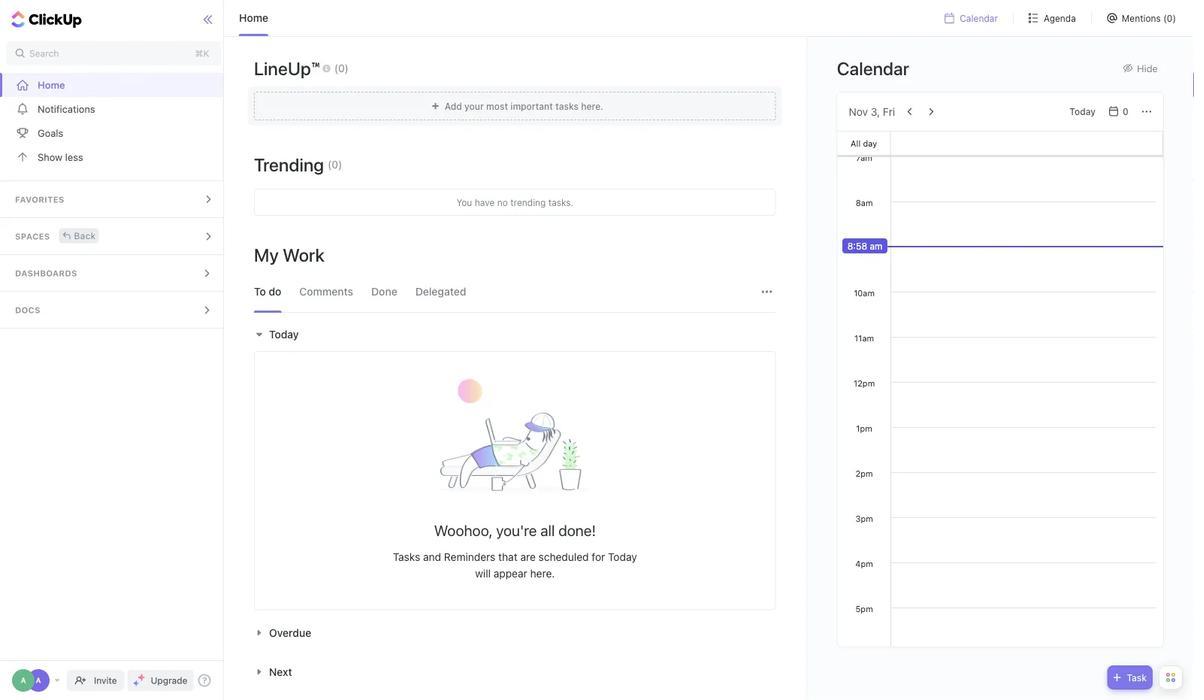 Task type: vqa. For each thing, say whether or not it's contained in the screenshot.
the right the A
yes



Task type: describe. For each thing, give the bounding box(es) containing it.
today inside button
[[1070, 106, 1096, 117]]

search
[[29, 48, 59, 59]]

you
[[457, 197, 473, 208]]

done button
[[372, 271, 398, 312]]

show
[[38, 152, 63, 163]]

my
[[254, 244, 279, 265]]

goals link
[[0, 121, 227, 145]]

for
[[592, 551, 606, 563]]

my work
[[254, 244, 325, 265]]

favorites
[[15, 195, 64, 205]]

invite
[[94, 675, 117, 686]]

4pm
[[856, 559, 873, 569]]

(0) for mentions
[[1164, 13, 1177, 23]]

goals
[[38, 127, 63, 139]]

to do button
[[254, 271, 282, 312]]

12pm
[[854, 378, 875, 388]]

work
[[283, 244, 325, 265]]

add
[[445, 101, 462, 111]]

8am
[[856, 198, 873, 208]]

tasks
[[556, 101, 579, 111]]

mentions (0)
[[1123, 13, 1177, 23]]

woohoo, you're all done!
[[434, 522, 596, 539]]

and
[[423, 551, 441, 563]]

today button
[[254, 328, 303, 341]]

5pm
[[856, 604, 873, 614]]

nov 3, fri button
[[849, 105, 896, 118]]

am
[[870, 241, 883, 251]]

11am
[[855, 333, 874, 343]]

next
[[269, 665, 292, 678]]

dashboards
[[15, 268, 77, 278]]

hide
[[1138, 62, 1159, 74]]

sparkle svg 2 image
[[134, 681, 139, 686]]

3,
[[872, 105, 881, 118]]

all
[[541, 522, 555, 539]]

you have no trending tasks.
[[457, 197, 574, 208]]

upgrade link
[[128, 670, 194, 691]]

sidebar navigation
[[0, 0, 227, 700]]

add your most important tasks here. button
[[248, 86, 783, 126]]

woohoo,
[[434, 522, 493, 539]]

home link
[[0, 73, 227, 97]]

(0) for trending
[[328, 158, 342, 171]]

scheduled
[[539, 551, 589, 563]]

your
[[465, 101, 484, 111]]

delegated button
[[416, 271, 467, 312]]

home inside 'sidebar' navigation
[[38, 79, 65, 91]]

all day
[[851, 138, 878, 148]]

task
[[1128, 672, 1148, 683]]

1 vertical spatial (0)
[[335, 62, 349, 74]]

mentions
[[1123, 13, 1162, 23]]

⌘k
[[195, 48, 209, 59]]

to do
[[254, 285, 282, 298]]

1 vertical spatial calendar
[[837, 58, 910, 79]]

delegated
[[416, 285, 467, 298]]

1 horizontal spatial home
[[239, 12, 269, 24]]

6pm
[[856, 649, 873, 659]]

show less
[[38, 152, 83, 163]]

back
[[74, 230, 96, 241]]

reminders
[[444, 551, 496, 563]]

spaces
[[15, 232, 50, 241]]

that
[[499, 551, 518, 563]]

agenda
[[1044, 13, 1077, 23]]

upgrade
[[151, 675, 188, 686]]

today button
[[1064, 103, 1102, 121]]

overdue
[[269, 626, 312, 639]]

notifications
[[38, 103, 95, 115]]

0
[[1123, 106, 1129, 117]]



Task type: locate. For each thing, give the bounding box(es) containing it.
1pm
[[856, 423, 873, 433]]

trending (0)
[[254, 154, 342, 175]]

1 a from the left
[[21, 676, 26, 685]]

tasks.
[[549, 197, 574, 208]]

0 horizontal spatial here.
[[531, 567, 555, 580]]

next button
[[254, 665, 296, 678]]

1 horizontal spatial today
[[608, 551, 638, 563]]

fri
[[883, 105, 896, 118]]

2 vertical spatial (0)
[[328, 158, 342, 171]]

notifications link
[[0, 97, 227, 121]]

(0) right lineup
[[335, 62, 349, 74]]

0 horizontal spatial today
[[269, 328, 299, 341]]

back link
[[59, 228, 99, 243]]

0 vertical spatial home
[[239, 12, 269, 24]]

to do tab panel
[[247, 318, 784, 700]]

most
[[487, 101, 508, 111]]

comments
[[300, 285, 353, 298]]

(0) right trending
[[328, 158, 342, 171]]

today
[[1070, 106, 1096, 117], [269, 328, 299, 341], [608, 551, 638, 563]]

my work tab list
[[247, 271, 784, 312]]

will
[[475, 567, 491, 580]]

done!
[[559, 522, 596, 539]]

favorites button
[[0, 181, 227, 217]]

here. right tasks
[[581, 101, 604, 111]]

(0)
[[1164, 13, 1177, 23], [335, 62, 349, 74], [328, 158, 342, 171]]

lineup
[[254, 58, 311, 79]]

you're
[[496, 522, 537, 539]]

home up lineup
[[239, 12, 269, 24]]

0 horizontal spatial home
[[38, 79, 65, 91]]

nov 3, fri
[[849, 105, 896, 118]]

here.
[[581, 101, 604, 111], [531, 567, 555, 580]]

trending
[[254, 154, 324, 175]]

appear
[[494, 567, 528, 580]]

(0) right mentions
[[1164, 13, 1177, 23]]

here. down are
[[531, 567, 555, 580]]

today down do
[[269, 328, 299, 341]]

2pm
[[856, 468, 873, 478]]

0 vertical spatial today
[[1070, 106, 1096, 117]]

do
[[269, 285, 282, 298]]

7am
[[856, 153, 873, 162]]

done
[[372, 285, 398, 298]]

tasks and reminders that are scheduled for today will appear here.
[[393, 551, 638, 580]]

here. inside dropdown button
[[581, 101, 604, 111]]

today right for
[[608, 551, 638, 563]]

important
[[511, 101, 553, 111]]

8:58 am
[[848, 241, 883, 251]]

(0) inside trending (0)
[[328, 158, 342, 171]]

2 horizontal spatial today
[[1070, 106, 1096, 117]]

no
[[498, 197, 508, 208]]

0 vertical spatial here.
[[581, 101, 604, 111]]

calendar
[[961, 13, 999, 23], [837, 58, 910, 79]]

1 horizontal spatial calendar
[[961, 13, 999, 23]]

to
[[254, 285, 266, 298]]

home up the notifications
[[38, 79, 65, 91]]

1 vertical spatial home
[[38, 79, 65, 91]]

docs
[[15, 305, 40, 315]]

1 vertical spatial here.
[[531, 567, 555, 580]]

0 vertical spatial calendar
[[961, 13, 999, 23]]

0 horizontal spatial calendar
[[837, 58, 910, 79]]

nov
[[849, 105, 869, 118]]

9am
[[856, 243, 873, 253]]

overdue button
[[254, 626, 315, 639]]

less
[[65, 152, 83, 163]]

10am
[[854, 288, 875, 298]]

day
[[864, 138, 878, 148]]

comments button
[[300, 271, 353, 312]]

0 button
[[1105, 103, 1136, 121]]

2 vertical spatial today
[[608, 551, 638, 563]]

home
[[239, 12, 269, 24], [38, 79, 65, 91]]

all
[[851, 138, 861, 148]]

tasks
[[393, 551, 421, 563]]

are
[[521, 551, 536, 563]]

trending
[[511, 197, 546, 208]]

today left 0 dropdown button
[[1070, 106, 1096, 117]]

8:58
[[848, 241, 868, 251]]

here. inside tasks and reminders that are scheduled for today will appear here.
[[531, 567, 555, 580]]

a
[[21, 676, 26, 685], [36, 676, 41, 685]]

add your most important tasks here.
[[445, 101, 604, 111]]

have
[[475, 197, 495, 208]]

today inside tasks and reminders that are scheduled for today will appear here.
[[608, 551, 638, 563]]

1 vertical spatial today
[[269, 328, 299, 341]]

3pm
[[856, 514, 873, 523]]

2 a from the left
[[36, 676, 41, 685]]

1 horizontal spatial a
[[36, 676, 41, 685]]

0 vertical spatial (0)
[[1164, 13, 1177, 23]]

0 horizontal spatial a
[[21, 676, 26, 685]]

sparkle svg 1 image
[[138, 674, 146, 681]]

1 horizontal spatial here.
[[581, 101, 604, 111]]



